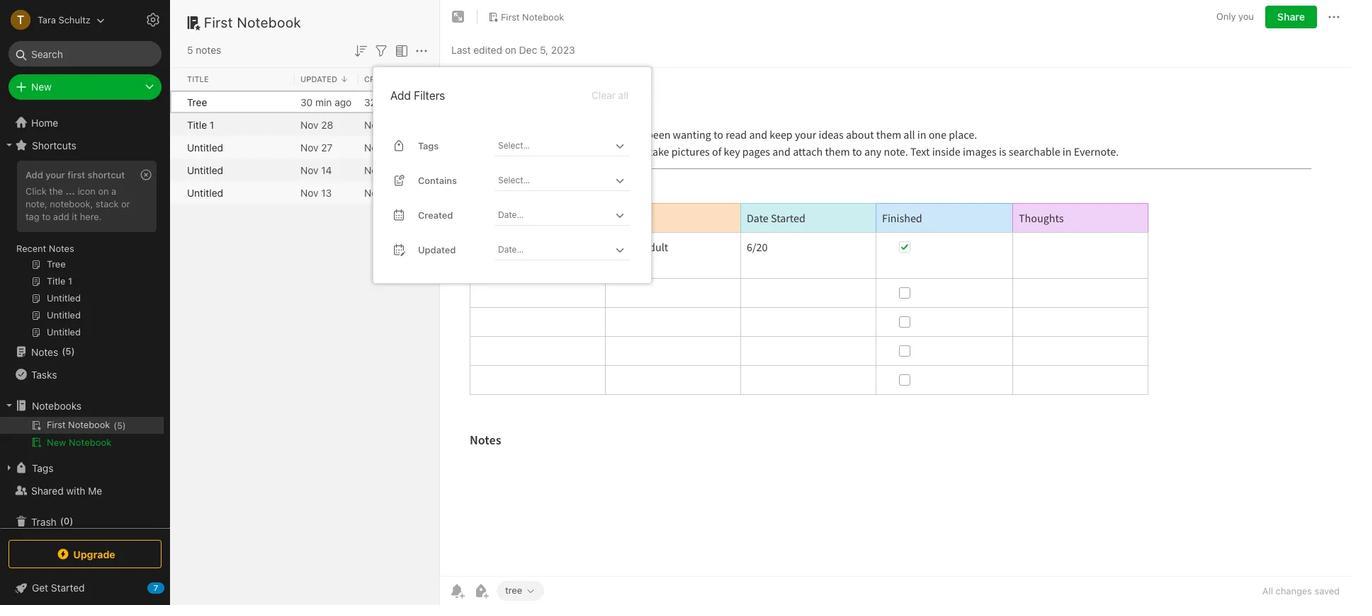 Task type: locate. For each thing, give the bounding box(es) containing it.
more actions image right 'view options' field
[[413, 42, 430, 59]]

5,
[[540, 44, 548, 56]]

1 horizontal spatial more actions field
[[1326, 6, 1343, 28]]

clear
[[592, 89, 616, 101]]

first notebook for nov 13
[[428, 187, 495, 199]]

) inside 'trash ( 0 )'
[[70, 516, 73, 527]]

changes
[[1276, 586, 1312, 597]]

 input text field
[[497, 136, 612, 156], [497, 171, 612, 190]]

28
[[321, 119, 333, 131]]

on
[[505, 44, 516, 56], [98, 186, 109, 197]]

nov 13
[[300, 187, 332, 199], [364, 187, 396, 199]]

tree containing home
[[0, 111, 170, 542]]

1 horizontal spatial nov 13
[[364, 187, 396, 199]]

1  input text field from the top
[[497, 136, 612, 156]]

title
[[187, 74, 209, 83], [187, 119, 207, 131]]

nov 14
[[300, 164, 332, 176], [364, 164, 396, 176]]

27 for nov 28
[[385, 119, 396, 131]]

5 up tasks button at the left bottom
[[65, 346, 71, 357]]

) for trash
[[70, 516, 73, 527]]

1 horizontal spatial 13
[[385, 187, 396, 199]]

13
[[321, 187, 332, 199], [385, 187, 396, 199]]

 input text field up the "contains" field
[[497, 136, 612, 156]]

2 date… from the top
[[498, 244, 524, 255]]

1 date… from the top
[[498, 210, 524, 220]]

1 vertical spatial add
[[26, 169, 43, 181]]

a
[[111, 186, 116, 197]]

1 row group from the top
[[170, 68, 748, 91]]

5
[[187, 44, 193, 56], [65, 346, 71, 357], [117, 421, 122, 432]]

) right trash
[[70, 516, 73, 527]]

row group
[[170, 68, 748, 91], [170, 91, 677, 204]]

new up tags button
[[47, 437, 66, 449]]

cell containing (
[[0, 417, 164, 434]]

0 vertical spatial (
[[62, 346, 65, 357]]

( for trash
[[60, 516, 64, 527]]

title up tree
[[187, 74, 209, 83]]

min right 30
[[315, 96, 332, 108]]

1 ago from the left
[[335, 96, 352, 108]]

1 vertical spatial untitled
[[187, 164, 223, 176]]

30 min ago
[[300, 96, 352, 108]]

nov 14 down nov 28
[[300, 164, 332, 176]]

here.
[[80, 211, 102, 222]]

 Date picker field
[[495, 205, 643, 226], [495, 240, 643, 261]]

 input text field down tags field
[[497, 171, 612, 190]]

32 min ago
[[364, 96, 415, 108]]

add for add your first shortcut
[[26, 169, 43, 181]]

1 nov 14 from the left
[[300, 164, 332, 176]]

2 vertical spatial 5
[[117, 421, 122, 432]]

min right the 32 in the top left of the page
[[379, 96, 395, 108]]

1 untitled from the top
[[187, 141, 223, 153]]

tree
[[0, 111, 170, 542]]

0 horizontal spatial nov 13
[[300, 187, 332, 199]]

1 horizontal spatial add
[[390, 89, 411, 102]]

new for new notebook
[[47, 437, 66, 449]]

to
[[42, 211, 51, 222]]

 input text field inside the "contains" field
[[497, 171, 612, 190]]

tree Tag actions field
[[522, 587, 536, 597]]

1 vertical spatial notes
[[31, 346, 58, 358]]

notes right recent
[[49, 243, 74, 254]]

first
[[501, 11, 520, 22], [204, 14, 233, 30], [428, 96, 448, 108], [428, 141, 448, 153], [428, 164, 448, 176], [428, 187, 448, 199]]

0 vertical spatial date…
[[498, 210, 524, 220]]

new up the home
[[31, 81, 52, 93]]

( 5 )
[[114, 421, 126, 432]]

0 horizontal spatial tags
[[32, 462, 53, 474]]

Account field
[[0, 6, 105, 34]]

notebook,
[[50, 198, 93, 210]]

1 horizontal spatial ago
[[398, 96, 415, 108]]

2  input text field from the top
[[497, 171, 612, 190]]

5 inside cell
[[117, 421, 122, 432]]

Contains field
[[495, 171, 630, 191]]

0 vertical spatial  input text field
[[497, 136, 612, 156]]

tags up shared
[[32, 462, 53, 474]]

notebook inside button
[[522, 11, 564, 22]]

more actions field right 'view options' field
[[413, 41, 430, 59]]

1 vertical spatial )
[[122, 421, 126, 432]]

clear all
[[592, 89, 629, 101]]

( inside notes ( 5 )
[[62, 346, 65, 357]]

add up click
[[26, 169, 43, 181]]

last edited on dec 5, 2023
[[451, 44, 575, 56]]

2 vertical spatial untitled
[[187, 187, 223, 199]]

2 vertical spatial (
[[60, 516, 64, 527]]

title for title 1
[[187, 119, 207, 131]]

new notebook
[[47, 437, 112, 449]]

1 title from the top
[[187, 74, 209, 83]]

nov 27 for 27
[[364, 141, 396, 153]]

1 min from the left
[[315, 96, 332, 108]]

2 horizontal spatial 5
[[187, 44, 193, 56]]

Tags field
[[495, 136, 630, 156]]

0 horizontal spatial nov 14
[[300, 164, 332, 176]]

30
[[300, 96, 313, 108]]

untitled for nov 27
[[187, 141, 223, 153]]

nov 28
[[300, 119, 333, 131]]

1 horizontal spatial min
[[379, 96, 395, 108]]

( up new notebook button at the left bottom
[[114, 421, 117, 432]]

cell for nov 28
[[170, 113, 181, 136]]

1 horizontal spatial created
[[418, 209, 453, 221]]

1 vertical spatial tags
[[32, 462, 53, 474]]

1 vertical spatial (
[[114, 421, 117, 432]]

(
[[62, 346, 65, 357], [114, 421, 117, 432], [60, 516, 64, 527]]

tags inside button
[[32, 462, 53, 474]]

2 nov 14 from the left
[[364, 164, 396, 176]]

ago for 32 min ago
[[398, 96, 415, 108]]

2 14 from the left
[[385, 164, 396, 176]]

( right trash
[[60, 516, 64, 527]]

untitled for nov 14
[[187, 164, 223, 176]]

schultz
[[58, 14, 91, 25]]

group
[[0, 157, 164, 347]]

title left 1
[[187, 119, 207, 131]]

tag
[[26, 211, 39, 222]]

5 up new notebook button at the left bottom
[[117, 421, 122, 432]]

tara schultz
[[38, 14, 91, 25]]

add
[[390, 89, 411, 102], [26, 169, 43, 181]]

contains
[[418, 175, 457, 186]]

created
[[364, 74, 400, 83], [418, 209, 453, 221]]

1 horizontal spatial on
[[505, 44, 516, 56]]

row group inside 'note list' element
[[170, 91, 677, 204]]

shared with me
[[31, 485, 102, 497]]

1 horizontal spatial nov 14
[[364, 164, 396, 176]]

on inside note window 'element'
[[505, 44, 516, 56]]

created up 32 min ago
[[364, 74, 400, 83]]

new inside button
[[47, 437, 66, 449]]

Note Editor text field
[[440, 68, 1351, 577]]

0 vertical spatial )
[[71, 346, 75, 357]]

( inside 'trash ( 0 )'
[[60, 516, 64, 527]]

updated
[[300, 74, 337, 83], [418, 244, 456, 255]]

2 row group from the top
[[170, 91, 677, 204]]

ago for 30 min ago
[[335, 96, 352, 108]]

0 vertical spatial on
[[505, 44, 516, 56]]

0 vertical spatial add
[[390, 89, 411, 102]]

ago
[[335, 96, 352, 108], [398, 96, 415, 108]]

all
[[618, 89, 629, 101]]

1 horizontal spatial 14
[[385, 164, 396, 176]]

5 left notes
[[187, 44, 193, 56]]

2 ago from the left
[[398, 96, 415, 108]]

on left dec
[[505, 44, 516, 56]]

icon on a note, notebook, stack or tag to add it here.
[[26, 186, 130, 222]]

 input text field inside tags field
[[497, 136, 612, 156]]

tags
[[418, 140, 439, 151], [32, 462, 53, 474]]

stack
[[96, 198, 119, 210]]

on left a
[[98, 186, 109, 197]]

tree
[[187, 96, 207, 108]]

2  date picker field from the top
[[495, 240, 643, 261]]

notes ( 5 )
[[31, 346, 75, 358]]

1 vertical spatial on
[[98, 186, 109, 197]]

ago right the 32 in the top left of the page
[[398, 96, 415, 108]]

new button
[[9, 74, 162, 100]]

1 13 from the left
[[321, 187, 332, 199]]

more actions image right the share button
[[1326, 9, 1343, 26]]

1  date picker field from the top
[[495, 205, 643, 226]]

...
[[66, 186, 75, 197]]

first for nov 27
[[428, 141, 448, 153]]

0 horizontal spatial ago
[[335, 96, 352, 108]]

0 vertical spatial untitled
[[187, 141, 223, 153]]

3 untitled from the top
[[187, 187, 223, 199]]

nov 14 left contains
[[364, 164, 396, 176]]

0 vertical spatial 5
[[187, 44, 193, 56]]

first notebook for nov 14
[[428, 164, 495, 176]]

) up tasks button at the left bottom
[[71, 346, 75, 357]]

14 left contains
[[385, 164, 396, 176]]

0 horizontal spatial add
[[26, 169, 43, 181]]

get started
[[32, 582, 85, 595]]

2 min from the left
[[379, 96, 395, 108]]

first for nov 13
[[428, 187, 448, 199]]

1 vertical spatial title
[[187, 119, 207, 131]]

Help and Learning task checklist field
[[0, 578, 170, 600]]

More actions field
[[1326, 6, 1343, 28], [413, 41, 430, 59]]

0 horizontal spatial updated
[[300, 74, 337, 83]]

0 horizontal spatial 5
[[65, 346, 71, 357]]

add a reminder image
[[449, 583, 466, 600]]

0 horizontal spatial created
[[364, 74, 400, 83]]

tasks
[[31, 369, 57, 381]]

the
[[49, 186, 63, 197]]

cell for nov 14
[[170, 159, 181, 181]]

1 vertical spatial  date picker field
[[495, 240, 643, 261]]

1 nov 13 from the left
[[300, 187, 332, 199]]

0 vertical spatial  date picker field
[[495, 205, 643, 226]]

2023
[[551, 44, 575, 56]]

14 down 28
[[321, 164, 332, 176]]

min for 32
[[379, 96, 395, 108]]

row group containing tree
[[170, 91, 677, 204]]

0 vertical spatial created
[[364, 74, 400, 83]]

add for add filters
[[390, 89, 411, 102]]

note window element
[[440, 0, 1351, 606]]

0 vertical spatial new
[[31, 81, 52, 93]]

shared with me link
[[0, 480, 164, 502]]

1 vertical spatial date…
[[498, 244, 524, 255]]

created down contains
[[418, 209, 453, 221]]

add left filters
[[390, 89, 411, 102]]

2 title from the top
[[187, 119, 207, 131]]

) inside notes ( 5 )
[[71, 346, 75, 357]]

min
[[315, 96, 332, 108], [379, 96, 395, 108]]

only
[[1217, 11, 1236, 22]]

add inside tree
[[26, 169, 43, 181]]

updated up 30 min ago
[[300, 74, 337, 83]]

updated down contains
[[418, 244, 456, 255]]

14
[[321, 164, 332, 176], [385, 164, 396, 176]]

( up tasks button at the left bottom
[[62, 346, 65, 357]]

) up new notebook button at the left bottom
[[122, 421, 126, 432]]

1 horizontal spatial 5
[[117, 421, 122, 432]]

0 vertical spatial tags
[[418, 140, 439, 151]]

cell
[[170, 91, 181, 113], [170, 113, 181, 136], [170, 136, 181, 159], [170, 159, 181, 181], [170, 181, 181, 204], [0, 417, 164, 434]]

5 inside 'note list' element
[[187, 44, 193, 56]]

first notebook button
[[483, 7, 569, 27]]

title 1
[[187, 119, 214, 131]]

ago left the 32 in the top left of the page
[[335, 96, 352, 108]]

expand tags image
[[4, 463, 15, 474]]

add filters image
[[373, 42, 390, 59]]

0 horizontal spatial 13
[[321, 187, 332, 199]]

more actions field right the share button
[[1326, 6, 1343, 28]]

tags button
[[0, 457, 164, 480]]

1 vertical spatial more actions image
[[413, 42, 430, 59]]

1 horizontal spatial updated
[[418, 244, 456, 255]]

new notebook group
[[0, 417, 164, 457]]

None search field
[[18, 41, 152, 67]]

2 untitled from the top
[[187, 164, 223, 176]]

date… for updated
[[498, 244, 524, 255]]

notes
[[196, 44, 221, 56]]

new
[[31, 81, 52, 93], [47, 437, 66, 449]]

1 vertical spatial more actions field
[[413, 41, 430, 59]]

1 vertical spatial updated
[[418, 244, 456, 255]]

1 vertical spatial new
[[47, 437, 66, 449]]

untitled
[[187, 141, 223, 153], [187, 164, 223, 176], [187, 187, 223, 199]]

0 vertical spatial more actions field
[[1326, 6, 1343, 28]]

 input text field for contains
[[497, 171, 612, 190]]

0 horizontal spatial min
[[315, 96, 332, 108]]

row group containing title
[[170, 68, 748, 91]]

filters
[[414, 89, 445, 102]]

only you
[[1217, 11, 1254, 22]]

0 horizontal spatial on
[[98, 186, 109, 197]]

more actions image
[[1326, 9, 1343, 26], [413, 42, 430, 59]]

notes up tasks
[[31, 346, 58, 358]]

or
[[121, 198, 130, 210]]

0 vertical spatial updated
[[300, 74, 337, 83]]

2 vertical spatial )
[[70, 516, 73, 527]]

min for 30
[[315, 96, 332, 108]]

new inside popup button
[[31, 81, 52, 93]]

0 vertical spatial title
[[187, 74, 209, 83]]

1 vertical spatial 5
[[65, 346, 71, 357]]

0 vertical spatial more actions image
[[1326, 9, 1343, 26]]

0 horizontal spatial 14
[[321, 164, 332, 176]]

nov
[[300, 119, 319, 131], [364, 119, 382, 131], [300, 141, 319, 153], [364, 141, 382, 153], [300, 164, 319, 176], [364, 164, 382, 176], [300, 187, 319, 199], [364, 187, 382, 199]]

)
[[71, 346, 75, 357], [122, 421, 126, 432], [70, 516, 73, 527]]

0 vertical spatial notes
[[49, 243, 74, 254]]

first
[[67, 169, 85, 181]]

nov 27
[[364, 119, 396, 131], [300, 141, 333, 153], [364, 141, 396, 153]]

tara
[[38, 14, 56, 25]]

on inside icon on a note, notebook, stack or tag to add it here.
[[98, 186, 109, 197]]

tags up contains
[[418, 140, 439, 151]]

1 vertical spatial  input text field
[[497, 171, 612, 190]]

first notebook
[[501, 11, 564, 22], [204, 14, 301, 30], [428, 96, 495, 108], [428, 141, 495, 153], [428, 164, 495, 176], [428, 187, 495, 199]]



Task type: vqa. For each thing, say whether or not it's contained in the screenshot.


Task type: describe. For each thing, give the bounding box(es) containing it.
first notebook for 32 min ago
[[428, 96, 495, 108]]

recent
[[16, 243, 46, 254]]

settings image
[[145, 11, 162, 28]]

created inside 'note list' element
[[364, 74, 400, 83]]

2 13 from the left
[[385, 187, 396, 199]]

recent notes
[[16, 243, 74, 254]]

shortcuts
[[32, 139, 76, 151]]

upgrade button
[[9, 541, 162, 569]]

untitled for nov 13
[[187, 187, 223, 199]]

2 nov 13 from the left
[[364, 187, 396, 199]]

more actions field inside note window 'element'
[[1326, 6, 1343, 28]]

add your first shortcut
[[26, 169, 125, 181]]

trash ( 0 )
[[31, 516, 73, 528]]

you
[[1239, 11, 1254, 22]]

Search text field
[[18, 41, 152, 67]]

27 for nov 27
[[385, 141, 396, 153]]

( for notes
[[62, 346, 65, 357]]

notes inside notes ( 5 )
[[31, 346, 58, 358]]

( inside cell
[[114, 421, 117, 432]]

dec
[[519, 44, 537, 56]]

get
[[32, 582, 48, 595]]

trash
[[31, 516, 56, 528]]

notebooks
[[32, 400, 82, 412]]

me
[[88, 485, 102, 497]]

upgrade
[[73, 549, 115, 561]]

group containing add your first shortcut
[[0, 157, 164, 347]]

icon
[[78, 186, 96, 197]]

shared
[[31, 485, 64, 497]]

share button
[[1266, 6, 1317, 28]]

shortcut
[[88, 169, 125, 181]]

your
[[46, 169, 65, 181]]

cell for nov 13
[[170, 181, 181, 204]]

last
[[451, 44, 471, 56]]

tree button
[[497, 582, 544, 602]]

all
[[1263, 586, 1273, 597]]

) for notes
[[71, 346, 75, 357]]

1 horizontal spatial more actions image
[[1326, 9, 1343, 26]]

date… for created
[[498, 210, 524, 220]]

home
[[31, 117, 58, 129]]

Add filters field
[[373, 41, 390, 59]]

saved
[[1315, 586, 1340, 597]]

updated inside 'note list' element
[[300, 74, 337, 83]]

home link
[[0, 111, 170, 134]]

edited
[[474, 44, 502, 56]]

 input text field for tags
[[497, 136, 612, 156]]

first for 32 min ago
[[428, 96, 448, 108]]

) inside cell
[[122, 421, 126, 432]]

it
[[72, 211, 77, 222]]

1 horizontal spatial tags
[[418, 140, 439, 151]]

notebooks link
[[0, 395, 164, 417]]

1 14 from the left
[[321, 164, 332, 176]]

share
[[1278, 11, 1305, 23]]

0
[[64, 516, 70, 527]]

5 inside notes ( 5 )
[[65, 346, 71, 357]]

7
[[154, 584, 158, 593]]

note,
[[26, 198, 47, 210]]

1 vertical spatial created
[[418, 209, 453, 221]]

shortcuts button
[[0, 134, 164, 157]]

all changes saved
[[1263, 586, 1340, 597]]

 date picker field for created
[[495, 205, 643, 226]]

0 horizontal spatial more actions field
[[413, 41, 430, 59]]

notebook inside button
[[69, 437, 112, 449]]

started
[[51, 582, 85, 595]]

click the ...
[[26, 186, 75, 197]]

new notebook button
[[0, 434, 164, 451]]

expand notebooks image
[[4, 400, 15, 412]]

note list element
[[170, 0, 748, 606]]

first notebook inside button
[[501, 11, 564, 22]]

add tag image
[[473, 583, 490, 600]]

cell for nov 27
[[170, 136, 181, 159]]

Sort options field
[[352, 41, 369, 59]]

nov 27 for 28
[[364, 119, 396, 131]]

new for new
[[31, 81, 52, 93]]

1
[[210, 119, 214, 131]]

expand note image
[[450, 9, 467, 26]]

32
[[364, 96, 376, 108]]

tree
[[505, 585, 522, 597]]

click
[[26, 186, 47, 197]]

clear all button
[[590, 87, 630, 104]]

add
[[53, 211, 69, 222]]

first inside button
[[501, 11, 520, 22]]

 date picker field for updated
[[495, 240, 643, 261]]

0 horizontal spatial more actions image
[[413, 42, 430, 59]]

click to collapse image
[[165, 580, 175, 597]]

first notebook for nov 27
[[428, 141, 495, 153]]

View options field
[[390, 41, 410, 59]]

add filters
[[390, 89, 445, 102]]

cell for 30 min ago
[[170, 91, 181, 113]]

with
[[66, 485, 85, 497]]

first for nov 14
[[428, 164, 448, 176]]

5 notes
[[187, 44, 221, 56]]

title for title
[[187, 74, 209, 83]]

tasks button
[[0, 364, 164, 386]]



